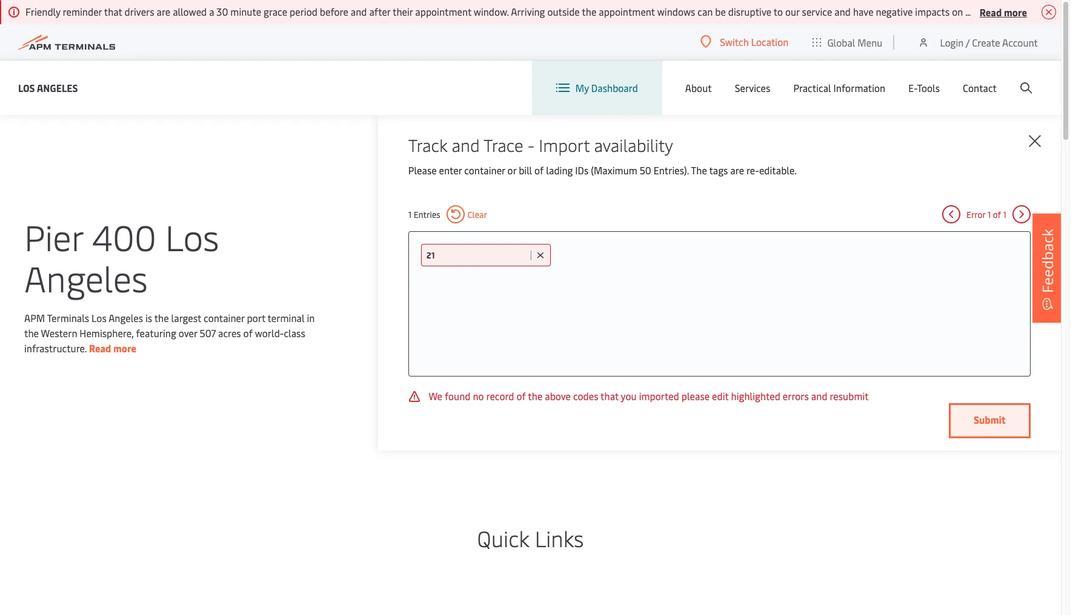 Task type: vqa. For each thing, say whether or not it's contained in the screenshot.
the Week
no



Task type: locate. For each thing, give the bounding box(es) containing it.
0 horizontal spatial appointment
[[415, 5, 472, 18]]

login
[[940, 35, 964, 49]]

2 horizontal spatial los
[[165, 212, 219, 260]]

the
[[691, 164, 707, 177]]

track and trace - import availability
[[408, 133, 673, 156]]

drivers left who
[[966, 5, 995, 18]]

400
[[92, 212, 156, 260]]

is
[[145, 311, 152, 325]]

the right is
[[154, 311, 169, 325]]

are left allowed
[[157, 5, 170, 18]]

resubmit
[[830, 390, 869, 403]]

1 vertical spatial more
[[113, 342, 136, 355]]

read more up login / create account
[[980, 5, 1027, 18]]

read more for read more link
[[89, 342, 136, 355]]

1 vertical spatial container
[[204, 311, 245, 325]]

0 vertical spatial read more
[[980, 5, 1027, 18]]

my dashboard button
[[556, 61, 638, 115]]

1 horizontal spatial read more
[[980, 5, 1027, 18]]

507
[[200, 326, 216, 340]]

that right the reminder
[[104, 5, 122, 18]]

los for terminals
[[92, 311, 107, 325]]

are
[[157, 5, 170, 18], [731, 164, 744, 177]]

1 horizontal spatial appointment
[[599, 5, 655, 18]]

that
[[104, 5, 122, 18], [601, 390, 619, 403]]

1
[[408, 209, 412, 220], [988, 209, 991, 220], [1003, 209, 1007, 220]]

drivers
[[125, 5, 154, 18], [966, 5, 995, 18]]

0 vertical spatial read
[[980, 5, 1002, 18]]

services button
[[735, 61, 771, 115]]

no
[[473, 390, 484, 403]]

container inside apm terminals los angeles is the largest container port terminal in the western hemisphere, featuring over 507 acres of world-class infrastructure.
[[204, 311, 245, 325]]

3 1 from the left
[[1003, 209, 1007, 220]]

1 horizontal spatial los
[[92, 311, 107, 325]]

1 vertical spatial angeles
[[24, 254, 148, 302]]

minute
[[230, 5, 261, 18]]

of right record
[[517, 390, 526, 403]]

grace
[[264, 5, 287, 18]]

read more
[[980, 5, 1027, 18], [89, 342, 136, 355]]

record
[[486, 390, 514, 403]]

period
[[290, 5, 318, 18]]

0 vertical spatial angeles
[[37, 81, 78, 94]]

more for read more link
[[113, 342, 136, 355]]

we found no record of the above codes that you imported please edit highlighted errors and resubmit
[[427, 390, 869, 403]]

0 vertical spatial los
[[18, 81, 35, 94]]

0 vertical spatial that
[[104, 5, 122, 18]]

you
[[621, 390, 637, 403]]

2 horizontal spatial 1
[[1003, 209, 1007, 220]]

more up 'account' on the right
[[1004, 5, 1027, 18]]

on right 'impacts' on the right
[[952, 5, 963, 18]]

angeles inside apm terminals los angeles is the largest container port terminal in the western hemisphere, featuring over 507 acres of world-class infrastructure.
[[109, 311, 143, 325]]

0 horizontal spatial los
[[18, 81, 35, 94]]

1 vertical spatial are
[[731, 164, 744, 177]]

largest
[[171, 311, 201, 325]]

1 vertical spatial read more
[[89, 342, 136, 355]]

about
[[685, 81, 712, 95]]

we
[[429, 390, 442, 403]]

before
[[320, 5, 348, 18]]

more inside button
[[1004, 5, 1027, 18]]

on
[[952, 5, 963, 18], [1046, 5, 1056, 18]]

the left above
[[528, 390, 543, 403]]

their
[[393, 5, 413, 18]]

2 1 from the left
[[988, 209, 991, 220]]

terminals
[[47, 311, 89, 325]]

more for read more button
[[1004, 5, 1027, 18]]

1 entries
[[408, 209, 440, 220]]

read down "hemisphere," at the bottom left
[[89, 342, 111, 355]]

global menu button
[[801, 24, 895, 60]]

be
[[715, 5, 726, 18]]

los inside pier 400 los angeles
[[165, 212, 219, 260]]

switch
[[720, 35, 749, 48]]

0 horizontal spatial read
[[89, 342, 111, 355]]

of down the port
[[243, 326, 253, 340]]

class
[[284, 326, 305, 340]]

of
[[535, 164, 544, 177], [993, 209, 1001, 220], [243, 326, 253, 340], [517, 390, 526, 403]]

0 horizontal spatial more
[[113, 342, 136, 355]]

appointment right their
[[415, 5, 472, 18]]

1 horizontal spatial drivers
[[966, 5, 995, 18]]

0 horizontal spatial on
[[952, 5, 963, 18]]

1 horizontal spatial read
[[980, 5, 1002, 18]]

0 horizontal spatial that
[[104, 5, 122, 18]]

e-tools
[[909, 81, 940, 95]]

los angeles link
[[18, 80, 78, 95]]

ids
[[575, 164, 589, 177]]

1 horizontal spatial on
[[1046, 5, 1056, 18]]

Entered ID text field
[[427, 250, 528, 261]]

about button
[[685, 61, 712, 115]]

0 horizontal spatial read more
[[89, 342, 136, 355]]

0 horizontal spatial drivers
[[125, 5, 154, 18]]

edit
[[712, 390, 729, 403]]

e-tools button
[[909, 61, 940, 115]]

the right outside
[[582, 5, 597, 18]]

port
[[247, 311, 265, 325]]

drivers left allowed
[[125, 5, 154, 18]]

of inside apm terminals los angeles is the largest container port terminal in the western hemisphere, featuring over 507 acres of world-class infrastructure.
[[243, 326, 253, 340]]

1 1 from the left
[[408, 209, 412, 220]]

0 horizontal spatial 1
[[408, 209, 412, 220]]

los inside apm terminals los angeles is the largest container port terminal in the western hemisphere, featuring over 507 acres of world-class infrastructure.
[[92, 311, 107, 325]]

outside
[[548, 5, 580, 18]]

negative
[[876, 5, 913, 18]]

login / create account
[[940, 35, 1038, 49]]

2 vertical spatial los
[[92, 311, 107, 325]]

more down "hemisphere," at the bottom left
[[113, 342, 136, 355]]

appointment left windows
[[599, 5, 655, 18]]

0 vertical spatial are
[[157, 5, 170, 18]]

1 horizontal spatial 1
[[988, 209, 991, 220]]

western
[[41, 326, 77, 340]]

error 1 of 1
[[967, 209, 1007, 220]]

arriving
[[511, 5, 545, 18]]

my dashboard
[[576, 81, 638, 95]]

feedback button
[[1033, 214, 1063, 323]]

close alert image
[[1042, 5, 1056, 19]]

switch location button
[[701, 35, 789, 48]]

(maximum
[[591, 164, 637, 177]]

submit
[[974, 413, 1006, 427]]

1 left entries
[[408, 209, 412, 220]]

angeles inside pier 400 los angeles
[[24, 254, 148, 302]]

2 drivers from the left
[[966, 5, 995, 18]]

tags
[[709, 164, 728, 177]]

and right errors
[[811, 390, 828, 403]]

read
[[980, 5, 1002, 18], [89, 342, 111, 355]]

50
[[640, 164, 651, 177]]

read inside read more button
[[980, 5, 1002, 18]]

and left after
[[351, 5, 367, 18]]

0 vertical spatial container
[[464, 164, 505, 177]]

0 horizontal spatial container
[[204, 311, 245, 325]]

menu
[[858, 35, 883, 49]]

and
[[351, 5, 367, 18], [835, 5, 851, 18], [452, 133, 480, 156], [811, 390, 828, 403]]

1 vertical spatial read
[[89, 342, 111, 355]]

container up acres
[[204, 311, 245, 325]]

read up login / create account
[[980, 5, 1002, 18]]

please
[[408, 164, 437, 177]]

1 horizontal spatial are
[[731, 164, 744, 177]]

1 vertical spatial los
[[165, 212, 219, 260]]

1 right error at right top
[[988, 209, 991, 220]]

1 left the view next error image
[[1003, 209, 1007, 220]]

terminal
[[268, 311, 305, 325]]

on left tim
[[1046, 5, 1056, 18]]

trace
[[484, 133, 523, 156]]

reminder
[[63, 5, 102, 18]]

1 horizontal spatial more
[[1004, 5, 1027, 18]]

are left 're-'
[[731, 164, 744, 177]]

read for read more button
[[980, 5, 1002, 18]]

the down apm
[[24, 326, 39, 340]]

that left "you" at the right of page
[[601, 390, 619, 403]]

read more down "hemisphere," at the bottom left
[[89, 342, 136, 355]]

2 appointment from the left
[[599, 5, 655, 18]]

2 vertical spatial angeles
[[109, 311, 143, 325]]

container left or
[[464, 164, 505, 177]]

arrive
[[1018, 5, 1043, 18]]

switch location
[[720, 35, 789, 48]]

pier
[[24, 212, 83, 260]]

0 vertical spatial more
[[1004, 5, 1027, 18]]

lading
[[546, 164, 573, 177]]

1 on from the left
[[952, 5, 963, 18]]

1 horizontal spatial that
[[601, 390, 619, 403]]

1 horizontal spatial container
[[464, 164, 505, 177]]



Task type: describe. For each thing, give the bounding box(es) containing it.
quick links
[[477, 524, 584, 553]]

who
[[998, 5, 1016, 18]]

services
[[735, 81, 771, 95]]

of right bill
[[535, 164, 544, 177]]

practical information button
[[794, 61, 886, 115]]

links
[[535, 524, 584, 553]]

view next error image
[[1013, 205, 1031, 224]]

friendly
[[25, 5, 60, 18]]

los inside los angeles link
[[18, 81, 35, 94]]

or
[[508, 164, 517, 177]]

import
[[539, 133, 590, 156]]

practical
[[794, 81, 831, 95]]

hemisphere,
[[80, 326, 134, 340]]

/
[[966, 35, 970, 49]]

tim
[[1059, 5, 1070, 18]]

after
[[369, 5, 391, 18]]

availability
[[594, 133, 673, 156]]

global menu
[[828, 35, 883, 49]]

entries
[[414, 209, 440, 220]]

los for 400
[[165, 212, 219, 260]]

disruptive
[[728, 5, 772, 18]]

location
[[751, 35, 789, 48]]

world-
[[255, 326, 284, 340]]

pier 400 los angeles
[[24, 212, 219, 302]]

apm
[[24, 311, 45, 325]]

window.
[[474, 5, 509, 18]]

to
[[774, 5, 783, 18]]

of right error at right top
[[993, 209, 1001, 220]]

angeles for 400
[[24, 254, 148, 302]]

feedback
[[1038, 229, 1058, 293]]

a
[[209, 5, 214, 18]]

2 on from the left
[[1046, 5, 1056, 18]]

and left the have
[[835, 5, 851, 18]]

track
[[408, 133, 448, 156]]

service
[[802, 5, 832, 18]]

and up the enter
[[452, 133, 480, 156]]

windows
[[657, 5, 695, 18]]

have
[[853, 5, 874, 18]]

contact
[[963, 81, 997, 95]]

featuring
[[136, 326, 176, 340]]

above
[[545, 390, 571, 403]]

dashboard
[[591, 81, 638, 95]]

enter
[[439, 164, 462, 177]]

our
[[785, 5, 800, 18]]

view previous error image
[[942, 205, 961, 224]]

tools
[[917, 81, 940, 95]]

my
[[576, 81, 589, 95]]

30
[[217, 5, 228, 18]]

impacts
[[915, 5, 950, 18]]

acres
[[218, 326, 241, 340]]

entries).
[[654, 164, 689, 177]]

infrastructure.
[[24, 342, 87, 355]]

highlighted
[[731, 390, 781, 403]]

can
[[698, 5, 713, 18]]

in
[[307, 311, 315, 325]]

1 appointment from the left
[[415, 5, 472, 18]]

angeles inside los angeles link
[[37, 81, 78, 94]]

re-
[[747, 164, 759, 177]]

please
[[682, 390, 710, 403]]

information
[[834, 81, 886, 95]]

practical information
[[794, 81, 886, 95]]

e-
[[909, 81, 917, 95]]

clear
[[468, 209, 487, 220]]

errors
[[783, 390, 809, 403]]

angeles for terminals
[[109, 311, 143, 325]]

read for read more link
[[89, 342, 111, 355]]

global
[[828, 35, 855, 49]]

read more button
[[980, 4, 1027, 19]]

error
[[967, 209, 986, 220]]

create
[[972, 35, 1000, 49]]

imported
[[639, 390, 679, 403]]

read more for read more button
[[980, 5, 1027, 18]]

apm terminals los angeles is the largest container port terminal in the western hemisphere, featuring over 507 acres of world-class infrastructure.
[[24, 311, 315, 355]]

bill
[[519, 164, 532, 177]]

friendly reminder that drivers are allowed a 30 minute grace period before and after their appointment window. arriving outside the appointment windows can be disruptive to our service and have negative impacts on drivers who arrive on tim
[[25, 5, 1070, 18]]

1 drivers from the left
[[125, 5, 154, 18]]

submit button
[[949, 404, 1031, 439]]

1 vertical spatial that
[[601, 390, 619, 403]]

los angeles
[[18, 81, 78, 94]]

editable.
[[759, 164, 797, 177]]

over
[[179, 326, 197, 340]]

quick
[[477, 524, 529, 553]]

clear button
[[447, 205, 487, 224]]

-
[[528, 133, 535, 156]]

login / create account link
[[918, 24, 1038, 60]]

account
[[1002, 35, 1038, 49]]

codes
[[573, 390, 599, 403]]

0 horizontal spatial are
[[157, 5, 170, 18]]

read more link
[[89, 342, 136, 355]]



